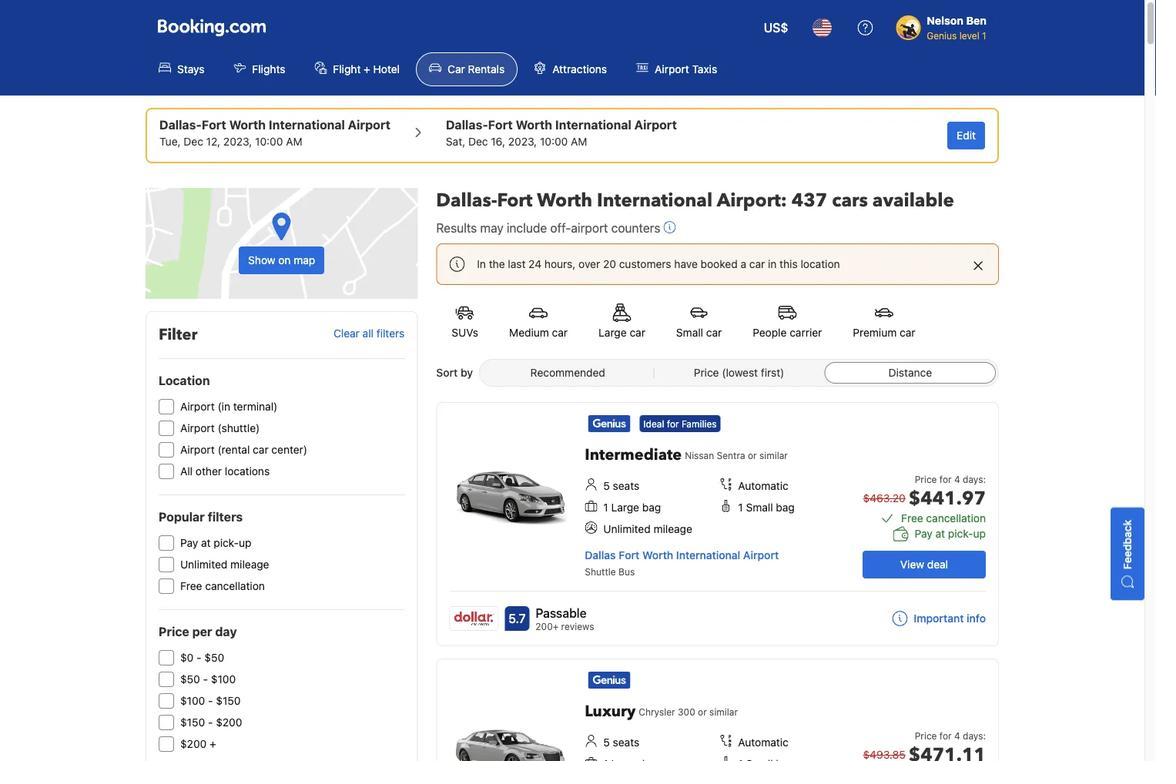 Task type: vqa. For each thing, say whether or not it's contained in the screenshot.
the reviews inside the Good 1000+ Reviews
no



Task type: locate. For each thing, give the bounding box(es) containing it.
dallas-fort worth international airport group down attractions link
[[446, 116, 677, 149]]

airport down airport (in terminal)
[[180, 422, 215, 434]]

1 horizontal spatial 1
[[738, 501, 743, 514]]

car left small car
[[630, 326, 645, 339]]

unlimited mileage down popular filters
[[180, 558, 269, 571]]

dallas fort worth international airport shuttle bus
[[585, 549, 779, 577]]

or for luxury
[[698, 706, 707, 717]]

2 automatic from the top
[[738, 736, 789, 749]]

unlimited mileage inside product card group
[[603, 523, 692, 535]]

0 vertical spatial filters
[[377, 327, 405, 340]]

deal
[[927, 558, 948, 571]]

0 horizontal spatial or
[[698, 706, 707, 717]]

available
[[873, 188, 954, 213]]

filter
[[159, 324, 197, 346]]

fort inside dallas-fort worth international airport sat, dec 16, 2023, 10:00 am
[[488, 117, 513, 132]]

1 automatic from the top
[[738, 480, 789, 492]]

large down intermediate
[[611, 501, 639, 514]]

stays link
[[146, 52, 218, 86]]

0 horizontal spatial dec
[[184, 135, 203, 148]]

car right the medium
[[552, 326, 568, 339]]

drop-off date element
[[446, 134, 677, 149]]

0 horizontal spatial bag
[[642, 501, 661, 514]]

1 horizontal spatial filters
[[377, 327, 405, 340]]

similar inside intermediate nissan sentra or similar
[[760, 450, 788, 461]]

0 vertical spatial unlimited mileage
[[603, 523, 692, 535]]

sort
[[436, 366, 458, 379]]

free cancellation down $441.97
[[901, 512, 986, 525]]

16,
[[491, 135, 505, 148]]

dallas- inside dallas-fort worth international airport sat, dec 16, 2023, 10:00 am
[[446, 117, 488, 132]]

a
[[741, 258, 747, 270]]

days: inside price for 4 days: $463.20 $441.97
[[963, 474, 986, 485]]

2 product card group from the top
[[436, 659, 999, 761]]

airport inside dallas fort worth international airport shuttle bus
[[743, 549, 779, 562]]

$100 down the $50 - $100
[[180, 694, 205, 707]]

1 product card group from the top
[[436, 402, 1005, 646]]

drop-off location element
[[446, 116, 677, 134]]

0 vertical spatial for
[[667, 418, 679, 429]]

fort up 12,
[[202, 117, 226, 132]]

0 vertical spatial automatic
[[738, 480, 789, 492]]

1 horizontal spatial at
[[936, 527, 945, 540]]

pick- down $441.97
[[948, 527, 973, 540]]

1 horizontal spatial cancellation
[[926, 512, 986, 525]]

fort up 'include'
[[497, 188, 533, 213]]

worth inside dallas-fort worth international airport sat, dec 16, 2023, 10:00 am
[[516, 117, 552, 132]]

mileage inside product card group
[[654, 523, 692, 535]]

300
[[678, 706, 695, 717]]

large up recommended
[[599, 326, 627, 339]]

or inside the luxury chrysler 300 or similar
[[698, 706, 707, 717]]

1 4 from the top
[[954, 474, 960, 485]]

in the last 24 hours, over 20 customers have booked a car in this location
[[477, 258, 840, 270]]

1 horizontal spatial 2023,
[[508, 135, 537, 148]]

1 up dallas
[[603, 501, 608, 514]]

1 horizontal spatial up
[[973, 527, 986, 540]]

am inside dallas-fort worth international airport tue, dec 12, 2023, 10:00 am
[[286, 135, 302, 148]]

car inside button
[[552, 326, 568, 339]]

fort
[[202, 117, 226, 132], [488, 117, 513, 132], [497, 188, 533, 213], [619, 549, 640, 562]]

location
[[159, 373, 210, 388]]

for for price for 4 days: $463.20 $441.97
[[940, 474, 952, 485]]

international inside dallas fort worth international airport shuttle bus
[[676, 549, 741, 562]]

1 vertical spatial 5 seats
[[603, 736, 640, 749]]

dec left the 16,
[[468, 135, 488, 148]]

0 vertical spatial 5 seats
[[603, 480, 640, 492]]

2 vertical spatial for
[[940, 730, 952, 741]]

intermediate nissan sentra or similar
[[585, 444, 788, 466]]

1 vertical spatial unlimited
[[180, 558, 228, 571]]

up down popular filters
[[239, 537, 251, 549]]

$50 up the $50 - $100
[[204, 651, 224, 664]]

free cancellation
[[901, 512, 986, 525], [180, 580, 265, 592]]

dallas-fort worth international airport group
[[159, 116, 391, 149], [446, 116, 677, 149]]

center)
[[271, 443, 307, 456]]

filters right all
[[377, 327, 405, 340]]

1 vertical spatial days:
[[963, 730, 986, 741]]

1 5 from the top
[[603, 480, 610, 492]]

dec inside dallas-fort worth international airport sat, dec 16, 2023, 10:00 am
[[468, 135, 488, 148]]

0 vertical spatial large
[[599, 326, 627, 339]]

dallas- up "sat,"
[[446, 117, 488, 132]]

(lowest
[[722, 366, 758, 379]]

5 seats down "luxury" in the bottom of the page
[[603, 736, 640, 749]]

pick- down popular filters
[[214, 537, 239, 549]]

pay down popular on the left of page
[[180, 537, 198, 549]]

1 10:00 from the left
[[255, 135, 283, 148]]

0 vertical spatial similar
[[760, 450, 788, 461]]

1 vertical spatial free cancellation
[[180, 580, 265, 592]]

0 horizontal spatial +
[[210, 738, 216, 750]]

1 horizontal spatial free
[[901, 512, 923, 525]]

1 horizontal spatial +
[[364, 63, 370, 75]]

seats up 1 large bag
[[613, 480, 640, 492]]

international for 437
[[597, 188, 713, 213]]

car for medium car
[[552, 326, 568, 339]]

important
[[914, 612, 964, 625]]

international inside dallas-fort worth international airport sat, dec 16, 2023, 10:00 am
[[555, 117, 632, 132]]

if you choose one, you'll need to make your own way there - but prices can be a lot lower. image
[[664, 221, 676, 233], [664, 221, 676, 233]]

1 days: from the top
[[963, 474, 986, 485]]

0 vertical spatial 5
[[603, 480, 610, 492]]

large car
[[599, 326, 645, 339]]

1 for 1 small bag
[[738, 501, 743, 514]]

0 horizontal spatial dallas-fort worth international airport group
[[159, 116, 391, 149]]

families
[[682, 418, 717, 429]]

us$ button
[[755, 9, 798, 46]]

0 horizontal spatial 2023,
[[223, 135, 252, 148]]

1 5 seats from the top
[[603, 480, 640, 492]]

for inside price for 4 days: $463.20 $441.97
[[940, 474, 952, 485]]

car up price (lowest first) on the top
[[706, 326, 722, 339]]

show on map
[[248, 254, 315, 267]]

10:00 down pick-up location element
[[255, 135, 283, 148]]

fort for dallas-fort worth international airport sat, dec 16, 2023, 10:00 am
[[488, 117, 513, 132]]

dec inside dallas-fort worth international airport tue, dec 12, 2023, 10:00 am
[[184, 135, 203, 148]]

0 horizontal spatial 1
[[603, 501, 608, 514]]

1 horizontal spatial mileage
[[654, 523, 692, 535]]

dec for dallas-fort worth international airport sat, dec 16, 2023, 10:00 am
[[468, 135, 488, 148]]

product card group containing $441.97
[[436, 402, 1005, 646]]

10:00 for dallas-fort worth international airport tue, dec 12, 2023, 10:00 am
[[255, 135, 283, 148]]

free cancellation up day
[[180, 580, 265, 592]]

1 horizontal spatial similar
[[760, 450, 788, 461]]

people carrier button
[[737, 294, 838, 350]]

1 vertical spatial unlimited mileage
[[180, 558, 269, 571]]

product card group
[[436, 402, 1005, 646], [436, 659, 999, 761]]

0 vertical spatial cancellation
[[926, 512, 986, 525]]

0 horizontal spatial $100
[[180, 694, 205, 707]]

$150 up $150 - $200
[[216, 694, 241, 707]]

or right 300
[[698, 706, 707, 717]]

5 seats for luxury
[[603, 736, 640, 749]]

worth inside dallas-fort worth international airport tue, dec 12, 2023, 10:00 am
[[229, 117, 266, 132]]

1
[[982, 30, 987, 41], [603, 501, 608, 514], [738, 501, 743, 514]]

unlimited mileage down 1 large bag
[[603, 523, 692, 535]]

0 horizontal spatial 10:00
[[255, 135, 283, 148]]

am down drop-off location element
[[571, 135, 587, 148]]

pick-
[[948, 527, 973, 540], [214, 537, 239, 549]]

0 vertical spatial seats
[[613, 480, 640, 492]]

hours,
[[545, 258, 576, 270]]

200+
[[536, 621, 559, 632]]

similar inside the luxury chrysler 300 or similar
[[710, 706, 738, 717]]

pay up view deal
[[915, 527, 933, 540]]

1 horizontal spatial pick-
[[948, 527, 973, 540]]

mileage down popular filters
[[230, 558, 269, 571]]

2023, inside dallas-fort worth international airport tue, dec 12, 2023, 10:00 am
[[223, 135, 252, 148]]

1 vertical spatial similar
[[710, 706, 738, 717]]

0 vertical spatial $50
[[204, 651, 224, 664]]

1 vertical spatial product card group
[[436, 659, 999, 761]]

0 vertical spatial $200
[[216, 716, 242, 729]]

fort inside dallas fort worth international airport shuttle bus
[[619, 549, 640, 562]]

2023, right 12,
[[223, 135, 252, 148]]

automatic for luxury
[[738, 736, 789, 749]]

international down 1 small bag
[[676, 549, 741, 562]]

airport inside dallas-fort worth international airport sat, dec 16, 2023, 10:00 am
[[634, 117, 677, 132]]

people
[[753, 326, 787, 339]]

mileage up dallas fort worth international airport button
[[654, 523, 692, 535]]

or inside intermediate nissan sentra or similar
[[748, 450, 757, 461]]

$50 - $100
[[180, 673, 236, 686]]

5 seats up 1 large bag
[[603, 480, 640, 492]]

worth up drop-off date element
[[516, 117, 552, 132]]

0 vertical spatial product card group
[[436, 402, 1005, 646]]

0 horizontal spatial mileage
[[230, 558, 269, 571]]

2023, right the 16,
[[508, 135, 537, 148]]

for for ideal for families
[[667, 418, 679, 429]]

sort by element
[[479, 359, 999, 387]]

10:00 inside dallas-fort worth international airport tue, dec 12, 2023, 10:00 am
[[255, 135, 283, 148]]

or
[[748, 450, 757, 461], [698, 706, 707, 717]]

dec left 12,
[[184, 135, 203, 148]]

up down $441.97
[[973, 527, 986, 540]]

automatic for intermediate
[[738, 480, 789, 492]]

10:00 inside dallas-fort worth international airport sat, dec 16, 2023, 10:00 am
[[540, 135, 568, 148]]

2 4 from the top
[[954, 730, 960, 741]]

unlimited down popular filters
[[180, 558, 228, 571]]

1 vertical spatial 4
[[954, 730, 960, 741]]

1 horizontal spatial dallas-fort worth international airport group
[[446, 116, 677, 149]]

locations
[[225, 465, 270, 478]]

0 vertical spatial or
[[748, 450, 757, 461]]

10:00
[[255, 135, 283, 148], [540, 135, 568, 148]]

fort inside dallas-fort worth international airport tue, dec 12, 2023, 10:00 am
[[202, 117, 226, 132]]

dallas- for dallas-fort worth international airport: 437 cars available
[[436, 188, 497, 213]]

edit button
[[948, 122, 985, 149]]

2023, inside dallas-fort worth international airport sat, dec 16, 2023, 10:00 am
[[508, 135, 537, 148]]

10:00 down drop-off location element
[[540, 135, 568, 148]]

per
[[192, 624, 212, 639]]

fort for dallas-fort worth international airport: 437 cars available
[[497, 188, 533, 213]]

0 horizontal spatial small
[[676, 326, 703, 339]]

premium
[[853, 326, 897, 339]]

- down $100 - $150
[[208, 716, 213, 729]]

pay at pick-up
[[915, 527, 986, 540], [180, 537, 251, 549]]

+ down $150 - $200
[[210, 738, 216, 750]]

small inside button
[[676, 326, 703, 339]]

price for price for 4 days: $463.20 $441.97
[[915, 474, 937, 485]]

1 dec from the left
[[184, 135, 203, 148]]

1 horizontal spatial unlimited mileage
[[603, 523, 692, 535]]

am inside dallas-fort worth international airport sat, dec 16, 2023, 10:00 am
[[571, 135, 587, 148]]

1 vertical spatial $200
[[180, 738, 207, 750]]

worth for dallas-fort worth international airport: 437 cars available
[[537, 188, 592, 213]]

0 vertical spatial free cancellation
[[901, 512, 986, 525]]

$100 up $100 - $150
[[211, 673, 236, 686]]

+ for $200
[[210, 738, 216, 750]]

international up counters
[[597, 188, 713, 213]]

cancellation down $441.97
[[926, 512, 986, 525]]

similar right sentra
[[760, 450, 788, 461]]

$200 +
[[180, 738, 216, 750]]

bag for 1 large bag
[[642, 501, 661, 514]]

0 vertical spatial $100
[[211, 673, 236, 686]]

price for price (lowest first)
[[694, 366, 719, 379]]

car for premium car
[[900, 326, 916, 339]]

airport left 'taxis' on the top of the page
[[655, 63, 689, 75]]

0 horizontal spatial $150
[[180, 716, 205, 729]]

pay at pick-up up "deal"
[[915, 527, 986, 540]]

0 horizontal spatial at
[[201, 537, 211, 549]]

1 vertical spatial 5
[[603, 736, 610, 749]]

large car button
[[583, 294, 661, 350]]

2 5 from the top
[[603, 736, 610, 749]]

free down price for 4 days: $463.20 $441.97
[[901, 512, 923, 525]]

- down the "$0 - $50"
[[203, 673, 208, 686]]

$100 - $150
[[180, 694, 241, 707]]

dallas- inside dallas-fort worth international airport tue, dec 12, 2023, 10:00 am
[[159, 117, 202, 132]]

pick-up location element
[[159, 116, 391, 134]]

2 2023, from the left
[[508, 135, 537, 148]]

free up "price per day"
[[180, 580, 202, 592]]

1 bag from the left
[[642, 501, 661, 514]]

passable 200+ reviews
[[536, 606, 594, 632]]

filters right popular on the left of page
[[208, 510, 243, 524]]

or right sentra
[[748, 450, 757, 461]]

small
[[676, 326, 703, 339], [746, 501, 773, 514]]

fort up the 16,
[[488, 117, 513, 132]]

show on map button
[[146, 188, 418, 299]]

1 vertical spatial +
[[210, 738, 216, 750]]

for
[[667, 418, 679, 429], [940, 474, 952, 485], [940, 730, 952, 741]]

at up "deal"
[[936, 527, 945, 540]]

1 vertical spatial seats
[[613, 736, 640, 749]]

12,
[[206, 135, 220, 148]]

1 vertical spatial $150
[[180, 716, 205, 729]]

car for small car
[[706, 326, 722, 339]]

2 am from the left
[[571, 135, 587, 148]]

1 horizontal spatial unlimited
[[603, 523, 651, 535]]

1 horizontal spatial small
[[746, 501, 773, 514]]

international up pick-up date element
[[269, 117, 345, 132]]

0 horizontal spatial free cancellation
[[180, 580, 265, 592]]

car for large car
[[630, 326, 645, 339]]

0 horizontal spatial am
[[286, 135, 302, 148]]

popular filters
[[159, 510, 243, 524]]

1 horizontal spatial 10:00
[[540, 135, 568, 148]]

info
[[967, 612, 986, 625]]

1 seats from the top
[[613, 480, 640, 492]]

small car
[[676, 326, 722, 339]]

4 for price for 4 days:
[[954, 730, 960, 741]]

international up drop-off date element
[[555, 117, 632, 132]]

view
[[900, 558, 924, 571]]

tue,
[[159, 135, 181, 148]]

$50 down $0
[[180, 673, 200, 686]]

- up $150 - $200
[[208, 694, 213, 707]]

1 horizontal spatial or
[[748, 450, 757, 461]]

worth down 1 large bag
[[642, 549, 673, 562]]

car rentals
[[448, 63, 505, 75]]

map
[[294, 254, 315, 267]]

pay at pick-up down popular filters
[[180, 537, 251, 549]]

dallas-fort worth international airport group down flights
[[159, 116, 391, 149]]

car
[[749, 258, 765, 270], [552, 326, 568, 339], [630, 326, 645, 339], [706, 326, 722, 339], [900, 326, 916, 339], [253, 443, 269, 456]]

0 vertical spatial +
[[364, 63, 370, 75]]

airport down flight + hotel
[[348, 117, 391, 132]]

0 horizontal spatial $200
[[180, 738, 207, 750]]

5 down "luxury" in the bottom of the page
[[603, 736, 610, 749]]

fort for dallas fort worth international airport shuttle bus
[[619, 549, 640, 562]]

- for $0
[[197, 651, 202, 664]]

1 horizontal spatial $150
[[216, 694, 241, 707]]

cancellation up day
[[205, 580, 265, 592]]

airport inside 'link'
[[655, 63, 689, 75]]

worth inside dallas fort worth international airport shuttle bus
[[642, 549, 673, 562]]

price for 4 days: $463.20 $441.97
[[863, 474, 986, 511]]

1 horizontal spatial $200
[[216, 716, 242, 729]]

4
[[954, 474, 960, 485], [954, 730, 960, 741]]

0 vertical spatial free
[[901, 512, 923, 525]]

flight
[[333, 63, 361, 75]]

- right $0
[[197, 651, 202, 664]]

price inside price for 4 days: $463.20 $441.97
[[915, 474, 937, 485]]

0 vertical spatial unlimited
[[603, 523, 651, 535]]

1 horizontal spatial free cancellation
[[901, 512, 986, 525]]

or for intermediate
[[748, 450, 757, 461]]

2 dec from the left
[[468, 135, 488, 148]]

bag
[[642, 501, 661, 514], [776, 501, 795, 514]]

$200
[[216, 716, 242, 729], [180, 738, 207, 750]]

0 horizontal spatial free
[[180, 580, 202, 592]]

days:
[[963, 474, 986, 485], [963, 730, 986, 741]]

1 2023, from the left
[[223, 135, 252, 148]]

at down popular filters
[[201, 537, 211, 549]]

+ left hotel
[[364, 63, 370, 75]]

car
[[448, 63, 465, 75]]

airport down 1 small bag
[[743, 549, 779, 562]]

dallas
[[585, 549, 616, 562]]

off-
[[550, 221, 571, 235]]

1 am from the left
[[286, 135, 302, 148]]

in
[[477, 258, 486, 270]]

0 vertical spatial $150
[[216, 694, 241, 707]]

0 vertical spatial mileage
[[654, 523, 692, 535]]

2 bag from the left
[[776, 501, 795, 514]]

1 vertical spatial for
[[940, 474, 952, 485]]

seats down "luxury" in the bottom of the page
[[613, 736, 640, 749]]

taxis
[[692, 63, 717, 75]]

$150 up $200 +
[[180, 716, 205, 729]]

dallas- up results
[[436, 188, 497, 213]]

1 horizontal spatial bag
[[776, 501, 795, 514]]

0 vertical spatial 4
[[954, 474, 960, 485]]

price inside sort by element
[[694, 366, 719, 379]]

seats for intermediate
[[613, 480, 640, 492]]

fort up bus
[[619, 549, 640, 562]]

worth up off-
[[537, 188, 592, 213]]

2 seats from the top
[[613, 736, 640, 749]]

at inside product card group
[[936, 527, 945, 540]]

1 vertical spatial or
[[698, 706, 707, 717]]

2023,
[[223, 135, 252, 148], [508, 135, 537, 148]]

airport (rental car center)
[[180, 443, 307, 456]]

2 10:00 from the left
[[540, 135, 568, 148]]

0 horizontal spatial filters
[[208, 510, 243, 524]]

airport down airport taxis 'link' on the top right of the page
[[634, 117, 677, 132]]

4 inside price for 4 days: $463.20 $441.97
[[954, 474, 960, 485]]

unlimited down 1 large bag
[[603, 523, 651, 535]]

filters
[[377, 327, 405, 340], [208, 510, 243, 524]]

for for price for 4 days:
[[940, 730, 952, 741]]

+ for flight
[[364, 63, 370, 75]]

1 horizontal spatial am
[[571, 135, 587, 148]]

2 horizontal spatial 1
[[982, 30, 987, 41]]

car right premium on the right of page
[[900, 326, 916, 339]]

worth up pick-up date element
[[229, 117, 266, 132]]

$200 down $150 - $200
[[180, 738, 207, 750]]

dallas- up tue,
[[159, 117, 202, 132]]

seats
[[613, 480, 640, 492], [613, 736, 640, 749]]

0 vertical spatial days:
[[963, 474, 986, 485]]

dallas-
[[159, 117, 202, 132], [446, 117, 488, 132], [436, 188, 497, 213]]

1 vertical spatial filters
[[208, 510, 243, 524]]

2 days: from the top
[[963, 730, 986, 741]]

2 5 seats from the top
[[603, 736, 640, 749]]

1 right level
[[982, 30, 987, 41]]

0 vertical spatial small
[[676, 326, 703, 339]]

1 down sentra
[[738, 501, 743, 514]]

1 vertical spatial cancellation
[[205, 580, 265, 592]]

international inside dallas-fort worth international airport tue, dec 12, 2023, 10:00 am
[[269, 117, 345, 132]]

$200 down $100 - $150
[[216, 716, 242, 729]]

flight + hotel link
[[302, 52, 413, 86]]

hotel
[[373, 63, 400, 75]]

edit
[[957, 129, 976, 142]]

1 inside nelson ben genius level 1
[[982, 30, 987, 41]]

0 horizontal spatial unlimited mileage
[[180, 558, 269, 571]]

0 horizontal spatial similar
[[710, 706, 738, 717]]

am down pick-up location element
[[286, 135, 302, 148]]

1 horizontal spatial pay at pick-up
[[915, 527, 986, 540]]

0 horizontal spatial pay
[[180, 537, 198, 549]]

+ inside the flight + hotel link
[[364, 63, 370, 75]]

similar right 300
[[710, 706, 738, 717]]

level
[[960, 30, 980, 41]]

1 vertical spatial automatic
[[738, 736, 789, 749]]

5 up 1 large bag
[[603, 480, 610, 492]]

sentra
[[717, 450, 745, 461]]

airport left (in
[[180, 400, 215, 413]]



Task type: describe. For each thing, give the bounding box(es) containing it.
luxury
[[585, 701, 636, 722]]

in
[[768, 258, 777, 270]]

international for sat,
[[555, 117, 632, 132]]

nelson
[[927, 14, 964, 27]]

1 vertical spatial small
[[746, 501, 773, 514]]

worth for dallas fort worth international airport shuttle bus
[[642, 549, 673, 562]]

similar for luxury
[[710, 706, 738, 717]]

1 dallas-fort worth international airport group from the left
[[159, 116, 391, 149]]

(rental
[[218, 443, 250, 456]]

5 for luxury
[[603, 736, 610, 749]]

free cancellation inside product card group
[[901, 512, 986, 525]]

day
[[215, 624, 237, 639]]

important info button
[[892, 611, 986, 626]]

dallas- for dallas-fort worth international airport tue, dec 12, 2023, 10:00 am
[[159, 117, 202, 132]]

product card group containing luxury
[[436, 659, 999, 761]]

price per day
[[159, 624, 237, 639]]

passable
[[536, 606, 587, 621]]

$441.97
[[909, 486, 986, 511]]

flights
[[252, 63, 285, 75]]

20
[[603, 258, 616, 270]]

0 horizontal spatial pay at pick-up
[[180, 537, 251, 549]]

$150 - $200
[[180, 716, 242, 729]]

attractions link
[[521, 52, 620, 86]]

days: for price for 4 days:
[[963, 730, 986, 741]]

fort for dallas-fort worth international airport tue, dec 12, 2023, 10:00 am
[[202, 117, 226, 132]]

1 vertical spatial large
[[611, 501, 639, 514]]

genius
[[927, 30, 957, 41]]

price for price per day
[[159, 624, 189, 639]]

seats for luxury
[[613, 736, 640, 749]]

carrier
[[790, 326, 822, 339]]

bus
[[619, 566, 635, 577]]

price for 4 days:
[[915, 730, 986, 741]]

dec for dallas-fort worth international airport tue, dec 12, 2023, 10:00 am
[[184, 135, 203, 148]]

on
[[278, 254, 291, 267]]

price for price for 4 days:
[[915, 730, 937, 741]]

international for tue,
[[269, 117, 345, 132]]

filters inside button
[[377, 327, 405, 340]]

nissan
[[685, 450, 714, 461]]

flight + hotel
[[333, 63, 400, 75]]

airport:
[[717, 188, 787, 213]]

ben
[[966, 14, 987, 27]]

airport inside dallas-fort worth international airport tue, dec 12, 2023, 10:00 am
[[348, 117, 391, 132]]

large inside button
[[599, 326, 627, 339]]

important info
[[914, 612, 986, 625]]

chrysler
[[639, 706, 675, 717]]

airport up all
[[180, 443, 215, 456]]

10:00 for dallas-fort worth international airport sat, dec 16, 2023, 10:00 am
[[540, 135, 568, 148]]

- for $100
[[208, 694, 213, 707]]

5 seats for intermediate
[[603, 480, 640, 492]]

car rentals link
[[416, 52, 518, 86]]

recommended
[[531, 366, 605, 379]]

customer rating 5.7 passable element
[[536, 604, 594, 622]]

am for dallas-fort worth international airport sat, dec 16, 2023, 10:00 am
[[571, 135, 587, 148]]

worth for dallas-fort worth international airport sat, dec 16, 2023, 10:00 am
[[516, 117, 552, 132]]

have
[[674, 258, 698, 270]]

pick-up date element
[[159, 134, 391, 149]]

clear all filters button
[[334, 327, 405, 340]]

international for shuttle
[[676, 549, 741, 562]]

24
[[529, 258, 542, 270]]

(in
[[218, 400, 230, 413]]

1 for 1 large bag
[[603, 501, 608, 514]]

people carrier
[[753, 326, 822, 339]]

the
[[489, 258, 505, 270]]

results may include off-airport counters
[[436, 221, 661, 235]]

1 horizontal spatial $50
[[204, 651, 224, 664]]

sat,
[[446, 135, 465, 148]]

reviews
[[561, 621, 594, 632]]

0 horizontal spatial unlimited
[[180, 558, 228, 571]]

medium car button
[[494, 294, 583, 350]]

terminal)
[[233, 400, 278, 413]]

search summary element
[[146, 108, 999, 163]]

worth for dallas-fort worth international airport tue, dec 12, 2023, 10:00 am
[[229, 117, 266, 132]]

ideal
[[643, 418, 664, 429]]

distance
[[889, 366, 932, 379]]

car up the locations
[[253, 443, 269, 456]]

0 horizontal spatial up
[[239, 537, 251, 549]]

- for $150
[[208, 716, 213, 729]]

sort by
[[436, 366, 473, 379]]

view deal
[[900, 558, 948, 571]]

0 horizontal spatial pick-
[[214, 537, 239, 549]]

include
[[507, 221, 547, 235]]

airport taxis link
[[623, 52, 730, 86]]

stays
[[177, 63, 204, 75]]

5.7 element
[[505, 606, 529, 631]]

suvs button
[[436, 294, 494, 350]]

2023, for dallas-fort worth international airport sat, dec 16, 2023, 10:00 am
[[508, 135, 537, 148]]

airport taxis
[[655, 63, 717, 75]]

2023, for dallas-fort worth international airport tue, dec 12, 2023, 10:00 am
[[223, 135, 252, 148]]

show
[[248, 254, 275, 267]]

other
[[196, 465, 222, 478]]

by
[[461, 366, 473, 379]]

small car button
[[661, 294, 737, 350]]

bag for 1 small bag
[[776, 501, 795, 514]]

dallas-fort worth international airport: 437 cars available
[[436, 188, 954, 213]]

- for $50
[[203, 673, 208, 686]]

us$
[[764, 20, 788, 35]]

ideal for families
[[643, 418, 717, 429]]

view deal button
[[863, 551, 986, 579]]

dallas-fort worth international airport sat, dec 16, 2023, 10:00 am
[[446, 117, 677, 148]]

days: for price for 4 days: $463.20 $441.97
[[963, 474, 986, 485]]

skip to main content element
[[0, 0, 1145, 96]]

437
[[792, 188, 828, 213]]

last
[[508, 258, 526, 270]]

luxury chrysler 300 or similar
[[585, 701, 738, 722]]

1 vertical spatial mileage
[[230, 558, 269, 571]]

car right a
[[749, 258, 765, 270]]

up inside product card group
[[973, 527, 986, 540]]

similar for intermediate
[[760, 450, 788, 461]]

counters
[[611, 221, 661, 235]]

1 vertical spatial $100
[[180, 694, 205, 707]]

2 dallas-fort worth international airport group from the left
[[446, 116, 677, 149]]

4 for price for 4 days: $463.20 $441.97
[[954, 474, 960, 485]]

intermediate
[[585, 444, 682, 466]]

rentals
[[468, 63, 505, 75]]

dallas- for dallas-fort worth international airport sat, dec 16, 2023, 10:00 am
[[446, 117, 488, 132]]

location
[[801, 258, 840, 270]]

supplied by rc - dollar image
[[450, 607, 498, 630]]

all
[[180, 465, 193, 478]]

medium
[[509, 326, 549, 339]]

5 for intermediate
[[603, 480, 610, 492]]

attractions
[[553, 63, 607, 75]]

popular
[[159, 510, 205, 524]]

1 horizontal spatial pay
[[915, 527, 933, 540]]

feedback
[[1121, 520, 1134, 570]]

premium car button
[[838, 294, 931, 350]]

am for dallas-fort worth international airport tue, dec 12, 2023, 10:00 am
[[286, 135, 302, 148]]

1 large bag
[[603, 501, 661, 514]]

1 horizontal spatial $100
[[211, 673, 236, 686]]

over
[[579, 258, 600, 270]]

$463.20
[[863, 492, 906, 505]]

suvs
[[452, 326, 478, 339]]

results
[[436, 221, 477, 235]]

clear
[[334, 327, 360, 340]]

1 vertical spatial $50
[[180, 673, 200, 686]]

1 vertical spatial free
[[180, 580, 202, 592]]

$0
[[180, 651, 194, 664]]

nelson ben genius level 1
[[927, 14, 987, 41]]



